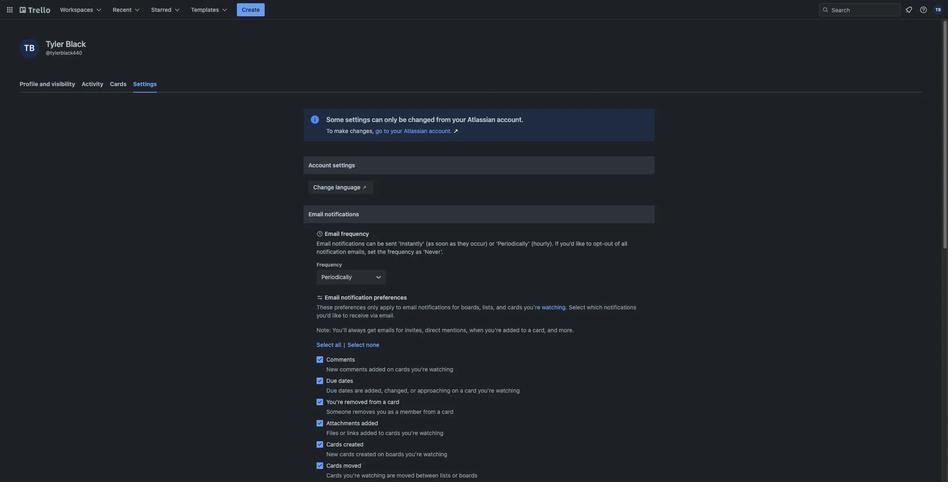 Task type: vqa. For each thing, say whether or not it's contained in the screenshot.
bottommost Dance
no



Task type: locate. For each thing, give the bounding box(es) containing it.
0 horizontal spatial preferences
[[334, 304, 366, 311]]

notification inside email notifications can be sent 'instantly' (as soon as they occur) or 'periodically' (hourly). if you'd like to opt-out of all notification emails, set the frequency as 'never'.
[[317, 248, 346, 255]]

a up the you
[[383, 399, 386, 406]]

only
[[384, 116, 397, 123], [367, 304, 378, 311]]

can up set
[[366, 240, 376, 247]]

1 vertical spatial be
[[377, 240, 384, 247]]

cards right lists,
[[508, 304, 522, 311]]

cards down files
[[326, 441, 342, 448]]

some
[[326, 116, 344, 123]]

1 vertical spatial frequency
[[387, 248, 414, 255]]

can inside email notifications can be sent 'instantly' (as soon as they occur) or 'periodically' (hourly). if you'd like to opt-out of all notification emails, set the frequency as 'never'.
[[366, 240, 376, 247]]

settings up language in the left top of the page
[[333, 162, 355, 169]]

1 vertical spatial all
[[335, 341, 341, 348]]

1 new from the top
[[326, 366, 338, 373]]

0 vertical spatial only
[[384, 116, 397, 123]]

you'd
[[560, 240, 574, 247], [317, 312, 331, 319]]

0 horizontal spatial on
[[377, 451, 384, 458]]

1 vertical spatial due
[[326, 387, 337, 394]]

email up frequency
[[317, 240, 331, 247]]

0 horizontal spatial account.
[[429, 127, 452, 134]]

be up go to your atlassian account.
[[399, 116, 407, 123]]

2 vertical spatial card
[[442, 408, 454, 415]]

for left boards,
[[452, 304, 460, 311]]

workspaces button
[[55, 3, 106, 16]]

mentions,
[[442, 327, 468, 334]]

to left receive
[[343, 312, 348, 319]]

cards up changed,
[[395, 366, 410, 373]]

new
[[326, 366, 338, 373], [326, 451, 338, 458]]

1 vertical spatial as
[[416, 248, 422, 255]]

new for new cards created on boards you're watching
[[326, 451, 338, 458]]

tyler black (tylerblack440) image right open information menu image
[[933, 5, 943, 15]]

(as
[[426, 240, 434, 247]]

2 vertical spatial and
[[548, 327, 557, 334]]

notification up frequency
[[317, 248, 346, 255]]

these
[[317, 304, 333, 311]]

or right lists at the left bottom
[[452, 472, 458, 479]]

dates down comments
[[338, 377, 353, 384]]

0 vertical spatial your
[[452, 116, 466, 123]]

'periodically'
[[496, 240, 530, 247]]

changes,
[[350, 127, 374, 134]]

moved left the between
[[397, 472, 414, 479]]

are up removed
[[355, 387, 363, 394]]

email inside email notifications can be sent 'instantly' (as soon as they occur) or 'periodically' (hourly). if you'd like to opt-out of all notification emails, set the frequency as 'never'.
[[317, 240, 331, 247]]

receive
[[350, 312, 369, 319]]

select right .
[[569, 304, 585, 311]]

1 dates from the top
[[338, 377, 353, 384]]

dates down due dates
[[338, 387, 353, 394]]

card right approaching
[[465, 387, 476, 394]]

as down 'instantly'
[[416, 248, 422, 255]]

1 horizontal spatial are
[[387, 472, 395, 479]]

due
[[326, 377, 337, 384], [326, 387, 337, 394]]

email for email notifications can be sent 'instantly' (as soon as they occur) or 'periodically' (hourly). if you'd like to opt-out of all notification emails, set the frequency as 'never'.
[[317, 240, 331, 247]]

0 vertical spatial tyler black (tylerblack440) image
[[933, 5, 943, 15]]

boards up cards you're watching are moved between lists or boards on the bottom of page
[[386, 451, 404, 458]]

0 horizontal spatial as
[[388, 408, 394, 415]]

1 vertical spatial settings
[[333, 162, 355, 169]]

0 vertical spatial boards
[[386, 451, 404, 458]]

from for changed
[[436, 116, 451, 123]]

added
[[503, 327, 520, 334], [369, 366, 386, 373], [361, 420, 378, 427], [360, 430, 377, 437]]

all inside email notifications can be sent 'instantly' (as soon as they occur) or 'periodically' (hourly). if you'd like to opt-out of all notification emails, set the frequency as 'never'.
[[621, 240, 627, 247]]

your right go
[[391, 127, 402, 134]]

dates for due dates
[[338, 377, 353, 384]]

to make changes,
[[326, 127, 375, 134]]

0 horizontal spatial for
[[396, 327, 403, 334]]

select right |
[[348, 341, 365, 348]]

for
[[452, 304, 460, 311], [396, 327, 403, 334]]

and right card,
[[548, 327, 557, 334]]

. select which notifications you'd like to receive via email.
[[317, 304, 636, 319]]

0 vertical spatial moved
[[343, 462, 361, 469]]

settings up changes,
[[345, 116, 370, 123]]

0 vertical spatial frequency
[[341, 230, 369, 237]]

1 horizontal spatial you'd
[[560, 240, 574, 247]]

be up the
[[377, 240, 384, 247]]

out
[[604, 240, 613, 247]]

1 due from the top
[[326, 377, 337, 384]]

0 vertical spatial settings
[[345, 116, 370, 123]]

notifications up direct
[[418, 304, 451, 311]]

1 vertical spatial for
[[396, 327, 403, 334]]

2 horizontal spatial from
[[436, 116, 451, 123]]

emails
[[378, 327, 394, 334]]

1 vertical spatial dates
[[338, 387, 353, 394]]

from right changed
[[436, 116, 451, 123]]

1 vertical spatial you'd
[[317, 312, 331, 319]]

email up these
[[325, 294, 340, 301]]

1 vertical spatial and
[[496, 304, 506, 311]]

new comments added on cards you're watching
[[326, 366, 453, 373]]

select down note:
[[317, 341, 334, 348]]

2 new from the top
[[326, 451, 338, 458]]

atlassian
[[467, 116, 495, 123], [404, 127, 427, 134]]

only up via
[[367, 304, 378, 311]]

0 vertical spatial all
[[621, 240, 627, 247]]

frequency up 'emails,'
[[341, 230, 369, 237]]

and
[[39, 80, 50, 87], [496, 304, 506, 311], [548, 327, 557, 334]]

only up go to your atlassian account.
[[384, 116, 397, 123]]

0 horizontal spatial and
[[39, 80, 50, 87]]

notifications up email frequency
[[325, 211, 359, 218]]

on right approaching
[[452, 387, 458, 394]]

you're
[[524, 304, 540, 311], [485, 327, 501, 334], [411, 366, 428, 373], [478, 387, 494, 394], [402, 430, 418, 437], [405, 451, 422, 458], [343, 472, 360, 479]]

1 vertical spatial atlassian
[[404, 127, 427, 134]]

cards right activity
[[110, 80, 127, 87]]

'never'.
[[423, 248, 443, 255]]

notifications right 'which' at the bottom of the page
[[604, 304, 636, 311]]

can up go
[[372, 116, 383, 123]]

card up someone removes you as a member from a card
[[388, 399, 399, 406]]

can for settings
[[372, 116, 383, 123]]

|
[[344, 341, 345, 348]]

to left opt-
[[586, 240, 592, 247]]

0 vertical spatial be
[[399, 116, 407, 123]]

1 horizontal spatial all
[[621, 240, 627, 247]]

and right "profile"
[[39, 80, 50, 87]]

0 vertical spatial you'd
[[560, 240, 574, 247]]

2 horizontal spatial select
[[569, 304, 585, 311]]

as
[[450, 240, 456, 247], [416, 248, 422, 255], [388, 408, 394, 415]]

like left opt-
[[576, 240, 585, 247]]

to left email at the bottom of the page
[[396, 304, 401, 311]]

none
[[366, 341, 379, 348]]

0 horizontal spatial select
[[317, 341, 334, 348]]

cards down cards moved in the left bottom of the page
[[326, 472, 342, 479]]

you'll
[[332, 327, 347, 334]]

created down links
[[343, 441, 364, 448]]

cards created
[[326, 441, 364, 448]]

0 horizontal spatial boards
[[386, 451, 404, 458]]

notification up receive
[[341, 294, 372, 301]]

your right changed
[[452, 116, 466, 123]]

to
[[326, 127, 333, 134]]

tyler black @ tylerblack440
[[46, 39, 86, 56]]

to right go
[[384, 127, 389, 134]]

tyler black (tylerblack440) image left @
[[20, 38, 39, 58]]

cards
[[508, 304, 522, 311], [395, 366, 410, 373], [385, 430, 400, 437], [340, 451, 354, 458]]

like down these
[[332, 312, 341, 319]]

1 horizontal spatial preferences
[[374, 294, 407, 301]]

0 vertical spatial on
[[387, 366, 394, 373]]

1 vertical spatial can
[[366, 240, 376, 247]]

1 vertical spatial only
[[367, 304, 378, 311]]

1 horizontal spatial frequency
[[387, 248, 414, 255]]

1 vertical spatial are
[[387, 472, 395, 479]]

tyler black (tylerblack440) image inside primary element
[[933, 5, 943, 15]]

be inside email notifications can be sent 'instantly' (as soon as they occur) or 'periodically' (hourly). if you'd like to opt-out of all notification emails, set the frequency as 'never'.
[[377, 240, 384, 247]]

on
[[387, 366, 394, 373], [452, 387, 458, 394], [377, 451, 384, 458]]

email for email frequency
[[325, 230, 340, 237]]

1 horizontal spatial atlassian
[[467, 116, 495, 123]]

.
[[566, 304, 567, 311]]

0 vertical spatial notification
[[317, 248, 346, 255]]

1 horizontal spatial on
[[387, 366, 394, 373]]

preferences up apply
[[374, 294, 407, 301]]

0 vertical spatial from
[[436, 116, 451, 123]]

2 dates from the top
[[338, 387, 353, 394]]

0 horizontal spatial be
[[377, 240, 384, 247]]

0 horizontal spatial are
[[355, 387, 363, 394]]

all right of on the right
[[621, 240, 627, 247]]

tyler black (tylerblack440) image
[[933, 5, 943, 15], [20, 38, 39, 58]]

account settings
[[308, 162, 355, 169]]

0 vertical spatial dates
[[338, 377, 353, 384]]

1 horizontal spatial moved
[[397, 472, 414, 479]]

or right occur)
[[489, 240, 495, 247]]

1 horizontal spatial and
[[496, 304, 506, 311]]

0 horizontal spatial from
[[369, 399, 381, 406]]

2 horizontal spatial as
[[450, 240, 456, 247]]

created down cards created
[[356, 451, 376, 458]]

all
[[621, 240, 627, 247], [335, 341, 341, 348]]

direct
[[425, 327, 440, 334]]

card
[[465, 387, 476, 394], [388, 399, 399, 406], [442, 408, 454, 415]]

1 horizontal spatial card
[[442, 408, 454, 415]]

(hourly).
[[531, 240, 554, 247]]

1 vertical spatial like
[[332, 312, 341, 319]]

2 vertical spatial from
[[423, 408, 436, 415]]

select
[[569, 304, 585, 311], [317, 341, 334, 348], [348, 341, 365, 348]]

1 vertical spatial account.
[[429, 127, 452, 134]]

1 vertical spatial boards
[[459, 472, 477, 479]]

settings link
[[133, 77, 157, 93]]

0 vertical spatial created
[[343, 441, 364, 448]]

all left |
[[335, 341, 341, 348]]

email notifications can be sent 'instantly' (as soon as they occur) or 'periodically' (hourly). if you'd like to opt-out of all notification emails, set the frequency as 'never'.
[[317, 240, 627, 255]]

email
[[308, 211, 323, 218], [325, 230, 340, 237], [317, 240, 331, 247], [325, 294, 340, 301]]

from for member
[[423, 408, 436, 415]]

are down new cards created on boards you're watching at the bottom of the page
[[387, 472, 395, 479]]

a left member
[[395, 408, 398, 415]]

from right member
[[423, 408, 436, 415]]

from down added,
[[369, 399, 381, 406]]

go to your atlassian account.
[[375, 127, 452, 134]]

created
[[343, 441, 364, 448], [356, 451, 376, 458]]

new down cards created
[[326, 451, 338, 458]]

1 vertical spatial new
[[326, 451, 338, 458]]

on up changed,
[[387, 366, 394, 373]]

0 horizontal spatial atlassian
[[404, 127, 427, 134]]

0 vertical spatial like
[[576, 240, 585, 247]]

1 vertical spatial notification
[[341, 294, 372, 301]]

1 horizontal spatial tyler black (tylerblack440) image
[[933, 5, 943, 15]]

0 horizontal spatial tyler black (tylerblack440) image
[[20, 38, 39, 58]]

preferences up receive
[[334, 304, 366, 311]]

profile
[[20, 80, 38, 87]]

settings
[[345, 116, 370, 123], [333, 162, 355, 169]]

due dates
[[326, 377, 353, 384]]

card down approaching
[[442, 408, 454, 415]]

due for due dates are added, changed, or approaching on a card you're watching
[[326, 387, 337, 394]]

1 horizontal spatial for
[[452, 304, 460, 311]]

email down email notifications at the left of the page
[[325, 230, 340, 237]]

settings for some
[[345, 116, 370, 123]]

frequency down sent
[[387, 248, 414, 255]]

templates
[[191, 6, 219, 13]]

account. inside go to your atlassian account. link
[[429, 127, 452, 134]]

you'd down these
[[317, 312, 331, 319]]

set
[[368, 248, 376, 255]]

settings
[[133, 80, 157, 87]]

frequency
[[317, 262, 342, 268]]

moved down cards created
[[343, 462, 361, 469]]

apply
[[380, 304, 394, 311]]

2 due from the top
[[326, 387, 337, 394]]

you'd right if
[[560, 240, 574, 247]]

1 horizontal spatial account.
[[497, 116, 523, 123]]

you'd inside . select which notifications you'd like to receive via email.
[[317, 312, 331, 319]]

notification
[[317, 248, 346, 255], [341, 294, 372, 301]]

which
[[587, 304, 602, 311]]

search image
[[822, 7, 829, 13]]

2 vertical spatial as
[[388, 408, 394, 415]]

as right the you
[[388, 408, 394, 415]]

1 vertical spatial on
[[452, 387, 458, 394]]

settings for account
[[333, 162, 355, 169]]

1 horizontal spatial like
[[576, 240, 585, 247]]

frequency
[[341, 230, 369, 237], [387, 248, 414, 255]]

1 vertical spatial your
[[391, 127, 402, 134]]

cards for cards
[[110, 80, 127, 87]]

boards right lists at the left bottom
[[459, 472, 477, 479]]

0 horizontal spatial you'd
[[317, 312, 331, 319]]

to inside email notifications can be sent 'instantly' (as soon as they occur) or 'periodically' (hourly). if you'd like to opt-out of all notification emails, set the frequency as 'never'.
[[586, 240, 592, 247]]

to left card,
[[521, 327, 526, 334]]

2 vertical spatial on
[[377, 451, 384, 458]]

0 vertical spatial new
[[326, 366, 338, 373]]

notifications down email frequency
[[332, 240, 365, 247]]

1 horizontal spatial from
[[423, 408, 436, 415]]

select inside . select which notifications you'd like to receive via email.
[[569, 304, 585, 311]]

cards for cards moved
[[326, 462, 342, 469]]

for right emails
[[396, 327, 403, 334]]

be
[[399, 116, 407, 123], [377, 240, 384, 247]]

new down comments
[[326, 366, 338, 373]]

cards down cards created
[[326, 462, 342, 469]]

1 horizontal spatial your
[[452, 116, 466, 123]]

change language
[[313, 184, 360, 191]]

invites,
[[405, 327, 423, 334]]

boards
[[386, 451, 404, 458], [459, 472, 477, 479]]

0 vertical spatial due
[[326, 377, 337, 384]]

email.
[[379, 312, 395, 319]]

like
[[576, 240, 585, 247], [332, 312, 341, 319]]

0 horizontal spatial your
[[391, 127, 402, 134]]

0 horizontal spatial like
[[332, 312, 341, 319]]

between
[[416, 472, 439, 479]]

and right lists,
[[496, 304, 506, 311]]

as left they
[[450, 240, 456, 247]]

email down the change
[[308, 211, 323, 218]]

create button
[[237, 3, 265, 16]]

to inside . select which notifications you'd like to receive via email.
[[343, 312, 348, 319]]

0 vertical spatial as
[[450, 240, 456, 247]]

1 vertical spatial created
[[356, 451, 376, 458]]

0 vertical spatial can
[[372, 116, 383, 123]]

on down files or links added to cards you're watching
[[377, 451, 384, 458]]

1 horizontal spatial only
[[384, 116, 397, 123]]

0 vertical spatial card
[[465, 387, 476, 394]]

some settings can only be changed from your atlassian account.
[[326, 116, 523, 123]]

1 vertical spatial card
[[388, 399, 399, 406]]



Task type: describe. For each thing, give the bounding box(es) containing it.
if
[[555, 240, 559, 247]]

periodically
[[321, 274, 352, 281]]

create
[[242, 6, 260, 13]]

2 horizontal spatial on
[[452, 387, 458, 394]]

recent
[[113, 6, 132, 13]]

profile and visibility
[[20, 80, 75, 87]]

notifications inside . select which notifications you'd like to receive via email.
[[604, 304, 636, 311]]

activity link
[[82, 77, 103, 91]]

a down approaching
[[437, 408, 440, 415]]

@
[[46, 50, 50, 56]]

cards link
[[110, 77, 127, 91]]

0 vertical spatial preferences
[[374, 294, 407, 301]]

0 horizontal spatial moved
[[343, 462, 361, 469]]

new cards created on boards you're watching
[[326, 451, 447, 458]]

a left card,
[[528, 327, 531, 334]]

always
[[348, 327, 366, 334]]

like inside email notifications can be sent 'instantly' (as soon as they occur) or 'periodically' (hourly). if you'd like to opt-out of all notification emails, set the frequency as 'never'.
[[576, 240, 585, 247]]

email
[[403, 304, 417, 311]]

select all button
[[317, 341, 341, 349]]

these preferences only apply to email notifications for boards, lists, and cards you're watching
[[317, 304, 566, 311]]

black
[[66, 39, 86, 49]]

cards down cards created
[[340, 451, 354, 458]]

removes
[[353, 408, 375, 415]]

0 horizontal spatial all
[[335, 341, 341, 348]]

or right changed,
[[410, 387, 416, 394]]

workspaces
[[60, 6, 93, 13]]

1 vertical spatial from
[[369, 399, 381, 406]]

due dates are added, changed, or approaching on a card you're watching
[[326, 387, 520, 394]]

more.
[[559, 327, 574, 334]]

via
[[370, 312, 378, 319]]

recent button
[[108, 3, 145, 16]]

get
[[367, 327, 376, 334]]

change language link
[[308, 181, 373, 194]]

of
[[615, 240, 620, 247]]

language
[[336, 184, 360, 191]]

1 vertical spatial moved
[[397, 472, 414, 479]]

can for notifications
[[366, 240, 376, 247]]

you're removed from a card
[[326, 399, 399, 406]]

due for due dates
[[326, 377, 337, 384]]

boards,
[[461, 304, 481, 311]]

watching link
[[542, 304, 566, 311]]

on for boards
[[377, 451, 384, 458]]

soon
[[435, 240, 448, 247]]

email notifications
[[308, 211, 359, 218]]

primary element
[[0, 0, 948, 20]]

you're
[[326, 399, 343, 406]]

occur)
[[470, 240, 488, 247]]

0 vertical spatial are
[[355, 387, 363, 394]]

0 vertical spatial account.
[[497, 116, 523, 123]]

cards for cards you're watching are moved between lists or boards
[[326, 472, 342, 479]]

templates button
[[186, 3, 232, 16]]

or down attachments
[[340, 430, 345, 437]]

attachments
[[326, 420, 360, 427]]

'instantly'
[[398, 240, 424, 247]]

notifications inside email notifications can be sent 'instantly' (as soon as they occur) or 'periodically' (hourly). if you'd like to opt-out of all notification emails, set the frequency as 'never'.
[[332, 240, 365, 247]]

email for email notifications
[[308, 211, 323, 218]]

0 horizontal spatial frequency
[[341, 230, 369, 237]]

a right approaching
[[460, 387, 463, 394]]

like inside . select which notifications you'd like to receive via email.
[[332, 312, 341, 319]]

links
[[347, 430, 359, 437]]

go to your atlassian account. link
[[375, 127, 460, 135]]

starred button
[[146, 3, 185, 16]]

lists,
[[483, 304, 495, 311]]

email for email notification preferences
[[325, 294, 340, 301]]

1 horizontal spatial as
[[416, 248, 422, 255]]

added,
[[365, 387, 383, 394]]

card,
[[533, 327, 546, 334]]

1 vertical spatial preferences
[[334, 304, 366, 311]]

0 horizontal spatial only
[[367, 304, 378, 311]]

note: you'll always get emails for invites, direct mentions, when you're added to a card, and more.
[[317, 327, 574, 334]]

opt-
[[593, 240, 604, 247]]

removed
[[345, 399, 368, 406]]

new for new comments added on cards you're watching
[[326, 366, 338, 373]]

Search field
[[829, 4, 900, 16]]

comments
[[326, 356, 355, 363]]

email notification preferences
[[325, 294, 407, 301]]

tylerblack440
[[50, 50, 82, 56]]

changed,
[[384, 387, 409, 394]]

0 horizontal spatial card
[[388, 399, 399, 406]]

added up added,
[[369, 366, 386, 373]]

frequency inside email notifications can be sent 'instantly' (as soon as they occur) or 'periodically' (hourly). if you'd like to opt-out of all notification emails, set the frequency as 'never'.
[[387, 248, 414, 255]]

emails,
[[348, 248, 366, 255]]

on for cards
[[387, 366, 394, 373]]

dates for due dates are added, changed, or approaching on a card you're watching
[[338, 387, 353, 394]]

activity
[[82, 80, 103, 87]]

to down the you
[[379, 430, 384, 437]]

cards down someone removes you as a member from a card
[[385, 430, 400, 437]]

email frequency
[[325, 230, 369, 237]]

comments
[[340, 366, 367, 373]]

open information menu image
[[919, 6, 928, 14]]

select all | select none
[[317, 341, 379, 348]]

2 horizontal spatial card
[[465, 387, 476, 394]]

go
[[375, 127, 382, 134]]

tyler
[[46, 39, 64, 49]]

sent
[[385, 240, 397, 247]]

member
[[400, 408, 422, 415]]

sm image
[[360, 183, 369, 192]]

back to home image
[[20, 3, 50, 16]]

cards you're watching are moved between lists or boards
[[326, 472, 477, 479]]

cards moved
[[326, 462, 361, 469]]

added right links
[[360, 430, 377, 437]]

when
[[469, 327, 483, 334]]

cards for cards created
[[326, 441, 342, 448]]

someone
[[326, 408, 351, 415]]

they
[[457, 240, 469, 247]]

changed
[[408, 116, 435, 123]]

files
[[326, 430, 338, 437]]

added down removes at the bottom left of the page
[[361, 420, 378, 427]]

0 vertical spatial atlassian
[[467, 116, 495, 123]]

added left card,
[[503, 327, 520, 334]]

attachments added
[[326, 420, 378, 427]]

starred
[[151, 6, 171, 13]]

you
[[377, 408, 386, 415]]

1 vertical spatial tyler black (tylerblack440) image
[[20, 38, 39, 58]]

profile and visibility link
[[20, 77, 75, 91]]

files or links added to cards you're watching
[[326, 430, 443, 437]]

someone removes you as a member from a card
[[326, 408, 454, 415]]

visibility
[[51, 80, 75, 87]]

1 horizontal spatial boards
[[459, 472, 477, 479]]

0 vertical spatial and
[[39, 80, 50, 87]]

you'd inside email notifications can be sent 'instantly' (as soon as they occur) or 'periodically' (hourly). if you'd like to opt-out of all notification emails, set the frequency as 'never'.
[[560, 240, 574, 247]]

make
[[334, 127, 348, 134]]

1 horizontal spatial select
[[348, 341, 365, 348]]

2 horizontal spatial and
[[548, 327, 557, 334]]

your inside go to your atlassian account. link
[[391, 127, 402, 134]]

or inside email notifications can be sent 'instantly' (as soon as they occur) or 'periodically' (hourly). if you'd like to opt-out of all notification emails, set the frequency as 'never'.
[[489, 240, 495, 247]]

lists
[[440, 472, 451, 479]]

0 notifications image
[[904, 5, 914, 15]]

account
[[308, 162, 331, 169]]

approaching
[[417, 387, 450, 394]]



